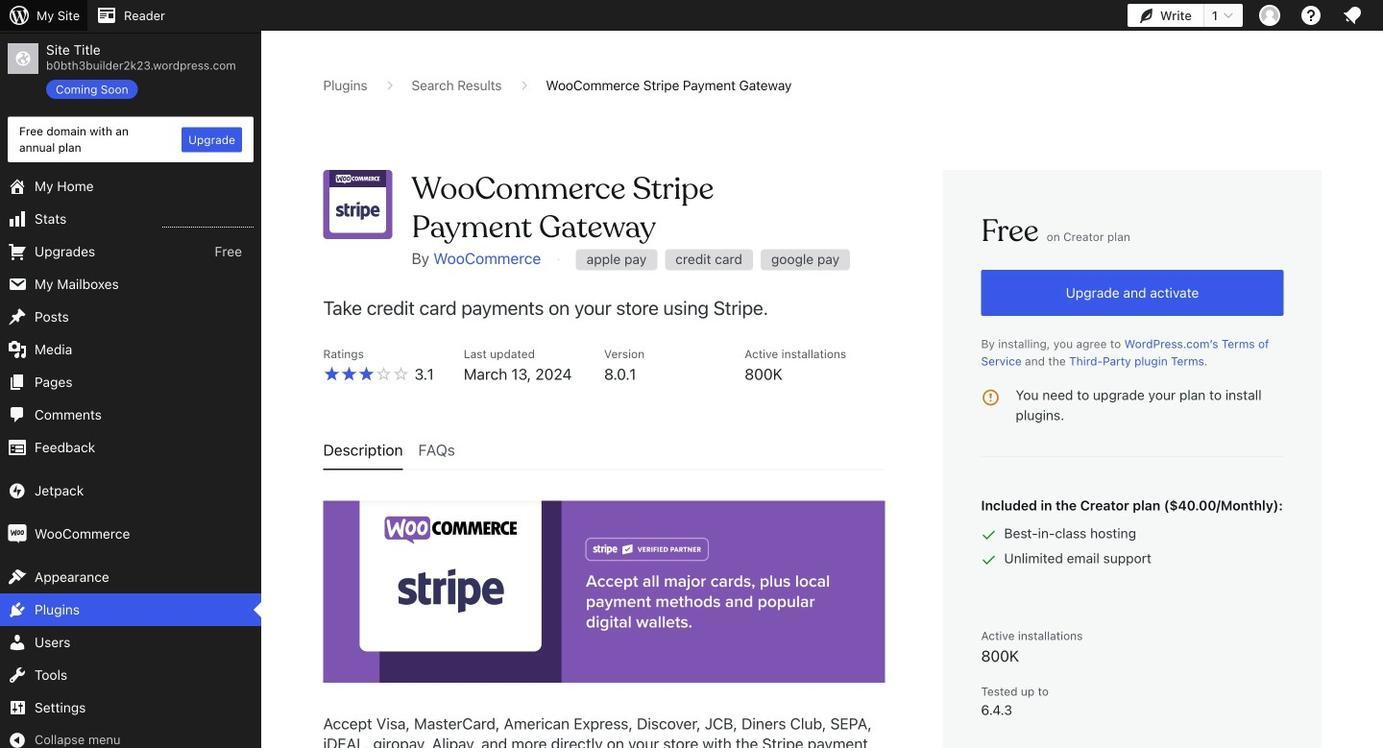 Task type: describe. For each thing, give the bounding box(es) containing it.
plugin icon image
[[323, 170, 393, 239]]

woocommerce stripe payment gateway image
[[323, 501, 886, 683]]

help image
[[1300, 4, 1323, 27]]

highest hourly views 0 image
[[162, 215, 254, 228]]



Task type: vqa. For each thing, say whether or not it's contained in the screenshot.
'Manage' associated with Manage comments
no



Task type: locate. For each thing, give the bounding box(es) containing it.
my profile image
[[1260, 5, 1281, 26]]

1 vertical spatial img image
[[8, 525, 27, 544]]

1 img image from the top
[[8, 482, 27, 501]]

menu
[[323, 434, 886, 470]]

manage your notifications image
[[1342, 4, 1365, 27]]

0 vertical spatial img image
[[8, 482, 27, 501]]

img image
[[8, 482, 27, 501], [8, 525, 27, 544]]

2 img image from the top
[[8, 525, 27, 544]]

main content
[[323, 76, 1323, 749]]



